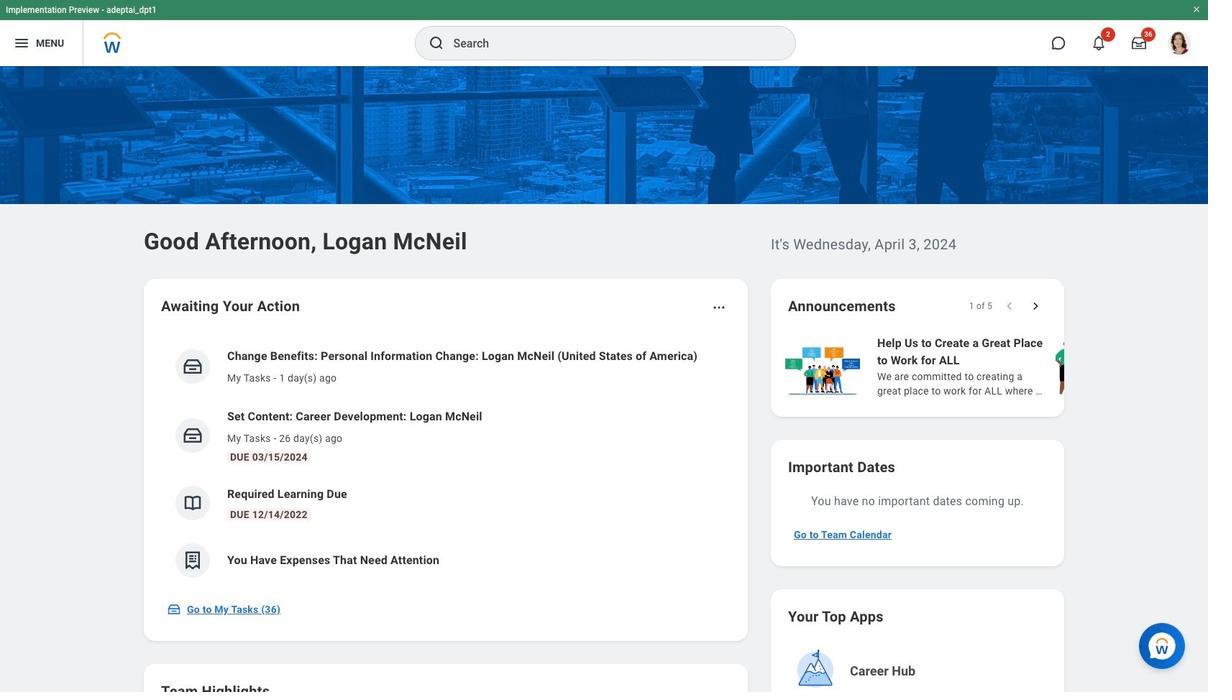 Task type: describe. For each thing, give the bounding box(es) containing it.
0 horizontal spatial inbox image
[[167, 603, 181, 617]]

0 vertical spatial inbox image
[[182, 425, 203, 447]]

justify image
[[13, 35, 30, 52]]

book open image
[[182, 493, 203, 514]]

inbox large image
[[1132, 36, 1146, 50]]

Search Workday  search field
[[453, 27, 765, 59]]

profile logan mcneil image
[[1168, 32, 1191, 58]]

notifications large image
[[1092, 36, 1106, 50]]

close environment banner image
[[1192, 5, 1201, 14]]

0 horizontal spatial list
[[161, 337, 731, 590]]



Task type: vqa. For each thing, say whether or not it's contained in the screenshot.
Plan to the right
no



Task type: locate. For each thing, give the bounding box(es) containing it.
banner
[[0, 0, 1208, 66]]

inbox image
[[182, 356, 203, 378]]

1 horizontal spatial list
[[782, 334, 1208, 400]]

list
[[782, 334, 1208, 400], [161, 337, 731, 590]]

dashboard expenses image
[[182, 550, 203, 572]]

1 vertical spatial inbox image
[[167, 603, 181, 617]]

main content
[[0, 66, 1208, 692]]

search image
[[427, 35, 445, 52]]

chevron right small image
[[1028, 299, 1043, 314]]

1 horizontal spatial inbox image
[[182, 425, 203, 447]]

chevron left small image
[[1002, 299, 1017, 314]]

related actions image
[[712, 301, 726, 315]]

status
[[969, 301, 992, 312]]

inbox image
[[182, 425, 203, 447], [167, 603, 181, 617]]



